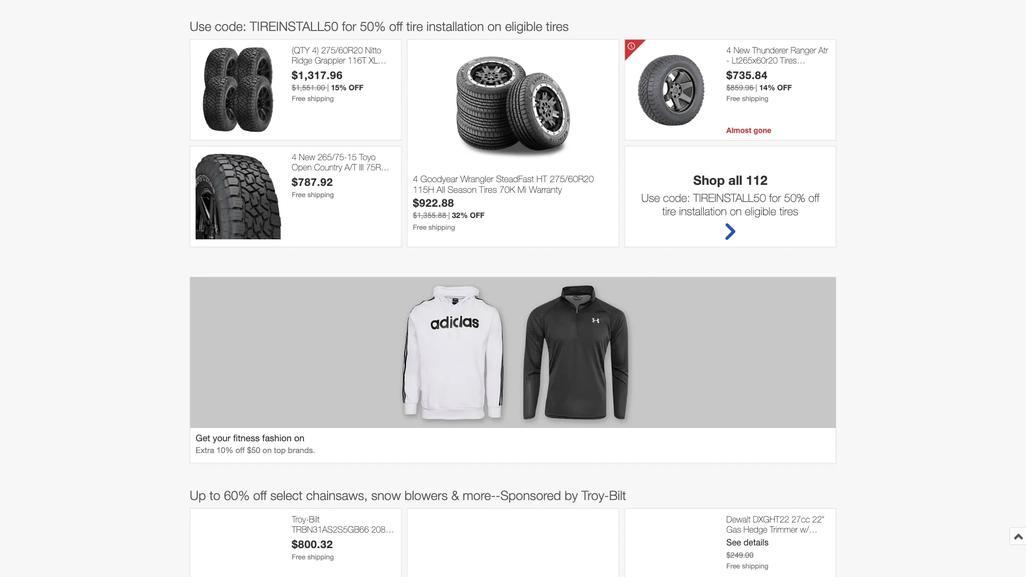 Task type: describe. For each thing, give the bounding box(es) containing it.
115h
[[413, 184, 434, 195]]

- inside 4 new thunderer ranger atr - lt265x60r20 tires 2656020 265 60 20
[[727, 55, 730, 65]]

almost gone
[[727, 126, 772, 134]]

goodyear
[[421, 173, 458, 184]]

$735.84 $859.96 | 14% off free shipping
[[727, 69, 792, 103]]

grappler
[[315, 55, 345, 65]]

trimmer
[[770, 524, 798, 535]]

off inside $735.84 $859.96 | 14% off free shipping
[[777, 83, 792, 92]]

bilt inside troy-bilt trbn31as2s5gb66 208cc 4-cycle single stage 21 in. gas snow blower new
[[309, 514, 320, 524]]

wall
[[314, 65, 328, 75]]

installation inside shop all 112 use code: tireinstall50 for 50% off tire installation on eligible tires
[[679, 204, 727, 218]]

0 vertical spatial code:
[[215, 18, 246, 33]]

free inside see details $249.00 free shipping
[[727, 562, 740, 570]]

new inside 4 new 265/75-15 toyo open country a/t iii 75r r15 tires 88596
[[299, 152, 315, 162]]

(qty 4) 275/60r20 nitto ridge grappler 116t xl black wall tires link
[[292, 45, 396, 75]]

fitness
[[233, 433, 260, 443]]

for inside shop all 112 use code: tireinstall50 for 50% off tire installation on eligible tires
[[769, 191, 781, 204]]

shipping inside "$787.92 free shipping"
[[307, 191, 334, 199]]

troy-bilt trbn31as2s5gb66 208cc 4-cycle single stage 21 in. gas snow blower new link
[[292, 514, 396, 555]]

black
[[292, 65, 311, 75]]

32%
[[452, 211, 468, 220]]

tires inside shop all 112 use code: tireinstall50 for 50% off tire installation on eligible tires
[[780, 204, 799, 218]]

stage
[[346, 535, 367, 545]]

top
[[274, 445, 286, 455]]

shop
[[694, 172, 725, 187]]

$787.92 free shipping
[[292, 175, 334, 199]]

$787.92
[[292, 175, 333, 188]]

open
[[292, 162, 312, 172]]

all
[[437, 184, 445, 195]]

use code: tireinstall50 for 50% off tire installation on eligible tires
[[190, 18, 569, 33]]

capability
[[752, 535, 786, 545]]

use inside shop all 112 use code: tireinstall50 for 50% off tire installation on eligible tires
[[641, 191, 660, 204]]

4-
[[292, 535, 300, 545]]

mi
[[518, 184, 527, 195]]

single
[[322, 535, 344, 545]]

shop all 112 use code: tireinstall50 for 50% off tire installation on eligible tires
[[641, 172, 820, 218]]

tires inside 4 new thunderer ranger atr - lt265x60r20 tires 2656020 265 60 20
[[780, 55, 797, 65]]

troy- inside troy-bilt trbn31as2s5gb66 208cc 4-cycle single stage 21 in. gas snow blower new
[[292, 514, 309, 524]]

0 horizontal spatial -
[[496, 488, 501, 503]]

&
[[451, 488, 459, 503]]

4)
[[312, 45, 319, 55]]

$735.84
[[727, 69, 768, 81]]

4 inside 4 goodyear wrangler steadfast ht 275/60r20 115h all season tires 70k mi warranty $922.88 $1,355.88 | 32% off free shipping
[[413, 173, 418, 184]]

sponsored
[[501, 488, 561, 503]]

blowers
[[405, 488, 448, 503]]

almost
[[727, 126, 752, 134]]

2656020
[[727, 65, 760, 75]]

blower
[[332, 545, 356, 555]]

shipping inside $1,317.96 $1,551.00 | 15% off free shipping
[[307, 94, 334, 103]]

up
[[190, 488, 206, 503]]

eligible inside shop all 112 use code: tireinstall50 for 50% off tire installation on eligible tires
[[745, 204, 777, 218]]

all
[[729, 172, 743, 187]]

dewalt dxght22 27cc 22" gas hedge trimmer w/ attach capability new
[[727, 514, 825, 545]]

chainsaws,
[[306, 488, 368, 503]]

$249.00
[[727, 551, 754, 560]]

4 new thunderer ranger atr - lt265x60r20 tires 2656020 265 60 20 link
[[727, 45, 831, 75]]

gone
[[754, 126, 772, 134]]

4 new 265/75-15 toyo open country a/t iii 75r r15 tires 88596 link
[[292, 152, 396, 182]]

w/
[[800, 524, 809, 535]]

see details link
[[727, 538, 769, 548]]

by
[[565, 488, 578, 503]]

new inside 4 new thunderer ranger atr - lt265x60r20 tires 2656020 265 60 20
[[734, 45, 750, 55]]

snow
[[309, 545, 329, 555]]

$859.96
[[727, 83, 754, 92]]

get
[[196, 433, 210, 443]]

$1,551.00
[[292, 83, 325, 92]]

| for $735.84
[[756, 83, 757, 92]]

season
[[448, 184, 477, 195]]

208cc
[[371, 524, 395, 535]]

tireinstall50 inside shop all 112 use code: tireinstall50 for 50% off tire installation on eligible tires
[[694, 191, 766, 204]]

15
[[347, 152, 357, 162]]

10%
[[216, 445, 233, 455]]

(qty 4) 275/60r20 nitto ridge grappler 116t xl black wall tires
[[292, 45, 381, 75]]

20
[[791, 65, 800, 75]]

select
[[270, 488, 303, 503]]

265/75-
[[318, 152, 347, 162]]

275/60r20 inside 4 goodyear wrangler steadfast ht 275/60r20 115h all season tires 70k mi warranty $922.88 $1,355.88 | 32% off free shipping
[[550, 173, 594, 184]]

off inside $1,317.96 $1,551.00 | 15% off free shipping
[[349, 83, 364, 92]]

shipping inside $735.84 $859.96 | 14% off free shipping
[[742, 94, 769, 103]]

wrangler
[[461, 173, 494, 184]]

off inside shop all 112 use code: tireinstall50 for 50% off tire installation on eligible tires
[[809, 191, 820, 204]]

112
[[746, 172, 768, 187]]

new inside troy-bilt trbn31as2s5gb66 208cc 4-cycle single stage 21 in. gas snow blower new
[[358, 545, 375, 555]]

$800.32
[[292, 538, 333, 551]]

116t
[[348, 55, 367, 65]]

265
[[762, 65, 777, 75]]

up to 60% off select chainsaws, snow blowers & more--sponsored by troy-bilt
[[190, 488, 626, 503]]

4 new 265/75-15 toyo open country a/t iii 75r r15 tires 88596
[[292, 152, 381, 182]]

gas inside troy-bilt trbn31as2s5gb66 208cc 4-cycle single stage 21 in. gas snow blower new
[[292, 545, 307, 555]]

21
[[370, 535, 379, 545]]

r15
[[292, 172, 307, 182]]

atr
[[819, 45, 828, 55]]

fashion
[[262, 433, 292, 443]]



Task type: locate. For each thing, give the bounding box(es) containing it.
free inside $800.32 free shipping
[[292, 553, 306, 561]]

1 vertical spatial eligible
[[745, 204, 777, 218]]

| left 15%
[[327, 83, 329, 92]]

$1,317.96
[[292, 69, 343, 81]]

| left 14%
[[756, 83, 757, 92]]

60
[[779, 65, 789, 75]]

75r
[[366, 162, 381, 172]]

0 horizontal spatial for
[[342, 18, 356, 33]]

0 vertical spatial tireinstall50
[[250, 18, 338, 33]]

0 vertical spatial tire
[[406, 18, 423, 33]]

1 vertical spatial tireinstall50
[[694, 191, 766, 204]]

88596
[[328, 172, 352, 182]]

bilt right by
[[609, 488, 626, 503]]

installation
[[427, 18, 484, 33], [679, 204, 727, 218]]

1 horizontal spatial use
[[641, 191, 660, 204]]

4 up 2656020
[[727, 45, 731, 55]]

$800.32 free shipping
[[292, 538, 334, 561]]

0 vertical spatial gas
[[727, 524, 741, 535]]

0 horizontal spatial |
[[327, 83, 329, 92]]

275/60r20
[[321, 45, 363, 55], [550, 173, 594, 184]]

attach
[[727, 535, 749, 545]]

1 vertical spatial 275/60r20
[[550, 173, 594, 184]]

1 vertical spatial use
[[641, 191, 660, 204]]

0 horizontal spatial gas
[[292, 545, 307, 555]]

1 horizontal spatial 4
[[413, 173, 418, 184]]

shipping down $249.00
[[742, 562, 769, 570]]

0 horizontal spatial 4
[[292, 152, 297, 162]]

-
[[727, 55, 730, 65], [496, 488, 501, 503]]

new inside dewalt dxght22 27cc 22" gas hedge trimmer w/ attach capability new
[[788, 535, 805, 545]]

- right &
[[496, 488, 501, 503]]

0 vertical spatial -
[[727, 55, 730, 65]]

dewalt
[[727, 514, 751, 524]]

0 horizontal spatial bilt
[[309, 514, 320, 524]]

shipping
[[307, 94, 334, 103], [742, 94, 769, 103], [307, 191, 334, 199], [429, 223, 455, 232], [307, 553, 334, 561], [742, 562, 769, 570]]

0 horizontal spatial 50%
[[360, 18, 386, 33]]

| inside 4 goodyear wrangler steadfast ht 275/60r20 115h all season tires 70k mi warranty $922.88 $1,355.88 | 32% off free shipping
[[448, 211, 450, 220]]

free down $859.96
[[727, 94, 740, 103]]

1 vertical spatial tires
[[780, 204, 799, 218]]

1 vertical spatial gas
[[292, 545, 307, 555]]

free inside $735.84 $859.96 | 14% off free shipping
[[727, 94, 740, 103]]

in.
[[381, 535, 390, 545]]

4 goodyear wrangler steadfast ht 275/60r20 115h all season tires 70k mi warranty link
[[413, 173, 613, 196]]

dxght22
[[753, 514, 789, 524]]

tires down 'wrangler'
[[479, 184, 497, 195]]

1 horizontal spatial 275/60r20
[[550, 173, 594, 184]]

0 vertical spatial tires
[[546, 18, 569, 33]]

1 vertical spatial troy-
[[292, 514, 309, 524]]

1 vertical spatial bilt
[[309, 514, 320, 524]]

0 horizontal spatial tireinstall50
[[250, 18, 338, 33]]

on
[[488, 18, 502, 33], [730, 204, 742, 218], [294, 433, 305, 443], [263, 445, 272, 455]]

1 horizontal spatial -
[[727, 55, 730, 65]]

cycle
[[300, 535, 320, 545]]

tires down country
[[309, 172, 326, 182]]

$1,317.96 $1,551.00 | 15% off free shipping
[[292, 69, 364, 103]]

$1,355.88
[[413, 211, 446, 220]]

0 horizontal spatial use
[[190, 18, 211, 33]]

4 for $787.92
[[292, 152, 297, 162]]

brands.
[[288, 445, 315, 455]]

free inside "$787.92 free shipping"
[[292, 191, 306, 199]]

shipping down $1,551.00
[[307, 94, 334, 103]]

0 horizontal spatial eligible
[[505, 18, 543, 33]]

shipping inside $800.32 free shipping
[[307, 553, 334, 561]]

1 horizontal spatial code:
[[663, 191, 690, 204]]

to
[[210, 488, 220, 503]]

toyo
[[359, 152, 376, 162]]

shipping down 14%
[[742, 94, 769, 103]]

| for $1,317.96
[[327, 83, 329, 92]]

275/60r20 up warranty on the top right of page
[[550, 173, 594, 184]]

0 horizontal spatial tire
[[406, 18, 423, 33]]

2 vertical spatial 4
[[413, 173, 418, 184]]

lt265x60r20
[[732, 55, 778, 65]]

1 vertical spatial 50%
[[784, 191, 806, 204]]

tires
[[780, 55, 797, 65], [331, 65, 348, 75], [309, 172, 326, 182], [479, 184, 497, 195]]

xl
[[369, 55, 378, 65]]

15%
[[331, 83, 347, 92]]

free down r15
[[292, 191, 306, 199]]

gas up attach
[[727, 524, 741, 535]]

| inside $1,317.96 $1,551.00 | 15% off free shipping
[[327, 83, 329, 92]]

0 vertical spatial installation
[[427, 18, 484, 33]]

1 horizontal spatial tires
[[780, 204, 799, 218]]

ranger
[[791, 45, 816, 55]]

new up open
[[299, 152, 315, 162]]

nitto
[[365, 45, 381, 55]]

on inside shop all 112 use code: tireinstall50 for 50% off tire installation on eligible tires
[[730, 204, 742, 218]]

details
[[744, 538, 769, 548]]

new up 'lt265x60r20'
[[734, 45, 750, 55]]

2 horizontal spatial |
[[756, 83, 757, 92]]

0 horizontal spatial troy-
[[292, 514, 309, 524]]

1 horizontal spatial tireinstall50
[[694, 191, 766, 204]]

gas
[[727, 524, 741, 535], [292, 545, 307, 555]]

275/60r20 inside (qty 4) 275/60r20 nitto ridge grappler 116t xl black wall tires
[[321, 45, 363, 55]]

free down $1,551.00
[[292, 94, 306, 103]]

off inside get your fitness fashion on extra 10% off $50 on top brands.
[[236, 445, 245, 455]]

free down $249.00
[[727, 562, 740, 570]]

a/t
[[345, 162, 357, 172]]

eligible
[[505, 18, 543, 33], [745, 204, 777, 218]]

dewalt dxght22 27cc 22" gas hedge trimmer w/ attach capability new link
[[727, 514, 831, 545]]

free inside $1,317.96 $1,551.00 | 15% off free shipping
[[292, 94, 306, 103]]

tireinstall50 down all
[[694, 191, 766, 204]]

1 vertical spatial 4
[[292, 152, 297, 162]]

1 horizontal spatial |
[[448, 211, 450, 220]]

1 horizontal spatial gas
[[727, 524, 741, 535]]

1 horizontal spatial tire
[[663, 204, 676, 218]]

bilt up trbn31as2s5gb66
[[309, 514, 320, 524]]

27cc
[[792, 514, 810, 524]]

tires inside (qty 4) 275/60r20 nitto ridge grappler 116t xl black wall tires
[[331, 65, 348, 75]]

tires inside 4 goodyear wrangler steadfast ht 275/60r20 115h all season tires 70k mi warranty $922.88 $1,355.88 | 32% off free shipping
[[479, 184, 497, 195]]

4 up open
[[292, 152, 297, 162]]

|
[[327, 83, 329, 92], [756, 83, 757, 92], [448, 211, 450, 220]]

more-
[[463, 488, 496, 503]]

free down "$1,355.88"
[[413, 223, 427, 232]]

tires down grappler
[[331, 65, 348, 75]]

thunderer
[[752, 45, 789, 55]]

0 vertical spatial bilt
[[609, 488, 626, 503]]

tires up '60'
[[780, 55, 797, 65]]

2 horizontal spatial 4
[[727, 45, 731, 55]]

shipping down '$800.32'
[[307, 553, 334, 561]]

1 horizontal spatial troy-
[[582, 488, 609, 503]]

0 horizontal spatial tires
[[546, 18, 569, 33]]

hedge
[[744, 524, 768, 535]]

275/60r20 up grappler
[[321, 45, 363, 55]]

0 vertical spatial 4
[[727, 45, 731, 55]]

0 vertical spatial 275/60r20
[[321, 45, 363, 55]]

0 horizontal spatial 275/60r20
[[321, 45, 363, 55]]

14%
[[760, 83, 775, 92]]

50%
[[360, 18, 386, 33], [784, 191, 806, 204]]

4 inside 4 new 265/75-15 toyo open country a/t iii 75r r15 tires 88596
[[292, 152, 297, 162]]

troy- up 4-
[[292, 514, 309, 524]]

1 horizontal spatial bilt
[[609, 488, 626, 503]]

bilt
[[609, 488, 626, 503], [309, 514, 320, 524]]

$50
[[247, 445, 260, 455]]

trbn31as2s5gb66
[[292, 524, 369, 535]]

50% inside shop all 112 use code: tireinstall50 for 50% off tire installation on eligible tires
[[784, 191, 806, 204]]

$922.88
[[413, 196, 454, 209]]

gas down 4-
[[292, 545, 307, 555]]

1 vertical spatial installation
[[679, 204, 727, 218]]

0 horizontal spatial code:
[[215, 18, 246, 33]]

1 horizontal spatial for
[[769, 191, 781, 204]]

22"
[[813, 514, 825, 524]]

shipping down $787.92
[[307, 191, 334, 199]]

your
[[213, 433, 231, 443]]

new down 21
[[358, 545, 375, 555]]

code: inside shop all 112 use code: tireinstall50 for 50% off tire installation on eligible tires
[[663, 191, 690, 204]]

0 vertical spatial for
[[342, 18, 356, 33]]

shipping inside see details $249.00 free shipping
[[742, 562, 769, 570]]

70k
[[500, 184, 515, 195]]

get your fitness fashion on extra 10% off $50 on top brands.
[[196, 433, 315, 455]]

| left the 32%
[[448, 211, 450, 220]]

- up 2656020
[[727, 55, 730, 65]]

0 horizontal spatial installation
[[427, 18, 484, 33]]

tires
[[546, 18, 569, 33], [780, 204, 799, 218]]

0 vertical spatial 50%
[[360, 18, 386, 33]]

1 horizontal spatial 50%
[[784, 191, 806, 204]]

1 vertical spatial -
[[496, 488, 501, 503]]

shipping inside 4 goodyear wrangler steadfast ht 275/60r20 115h all season tires 70k mi warranty $922.88 $1,355.88 | 32% off free shipping
[[429, 223, 455, 232]]

1 vertical spatial for
[[769, 191, 781, 204]]

shipping down "$1,355.88"
[[429, 223, 455, 232]]

4 new thunderer ranger atr - lt265x60r20 tires 2656020 265 60 20
[[727, 45, 828, 75]]

1 vertical spatial tire
[[663, 204, 676, 218]]

0 vertical spatial troy-
[[582, 488, 609, 503]]

(qty
[[292, 45, 310, 55]]

0 vertical spatial eligible
[[505, 18, 543, 33]]

see
[[727, 538, 741, 548]]

tireinstall50
[[250, 18, 338, 33], [694, 191, 766, 204]]

off inside 4 goodyear wrangler steadfast ht 275/60r20 115h all season tires 70k mi warranty $922.88 $1,355.88 | 32% off free shipping
[[470, 211, 485, 220]]

snow
[[371, 488, 401, 503]]

gas inside dewalt dxght22 27cc 22" gas hedge trimmer w/ attach capability new
[[727, 524, 741, 535]]

extra
[[196, 445, 214, 455]]

country
[[314, 162, 342, 172]]

free inside 4 goodyear wrangler steadfast ht 275/60r20 115h all season tires 70k mi warranty $922.88 $1,355.88 | 32% off free shipping
[[413, 223, 427, 232]]

troy- right by
[[582, 488, 609, 503]]

tireinstall50 up (qty
[[250, 18, 338, 33]]

| inside $735.84 $859.96 | 14% off free shipping
[[756, 83, 757, 92]]

code:
[[215, 18, 246, 33], [663, 191, 690, 204]]

use
[[190, 18, 211, 33], [641, 191, 660, 204]]

4
[[727, 45, 731, 55], [292, 152, 297, 162], [413, 173, 418, 184]]

tire inside shop all 112 use code: tireinstall50 for 50% off tire installation on eligible tires
[[663, 204, 676, 218]]

iii
[[359, 162, 364, 172]]

4 for $735.84
[[727, 45, 731, 55]]

tires inside 4 new 265/75-15 toyo open country a/t iii 75r r15 tires 88596
[[309, 172, 326, 182]]

4 inside 4 new thunderer ranger atr - lt265x60r20 tires 2656020 265 60 20
[[727, 45, 731, 55]]

1 horizontal spatial eligible
[[745, 204, 777, 218]]

free down 4-
[[292, 553, 306, 561]]

new down w/
[[788, 535, 805, 545]]

tire
[[406, 18, 423, 33], [663, 204, 676, 218]]

1 horizontal spatial installation
[[679, 204, 727, 218]]

0 vertical spatial use
[[190, 18, 211, 33]]

warranty
[[529, 184, 562, 195]]

4 goodyear wrangler steadfast ht 275/60r20 115h all season tires 70k mi warranty $922.88 $1,355.88 | 32% off free shipping
[[413, 173, 594, 232]]

4 up 115h
[[413, 173, 418, 184]]

1 vertical spatial code:
[[663, 191, 690, 204]]

troy-
[[582, 488, 609, 503], [292, 514, 309, 524]]



Task type: vqa. For each thing, say whether or not it's contained in the screenshot.
112
yes



